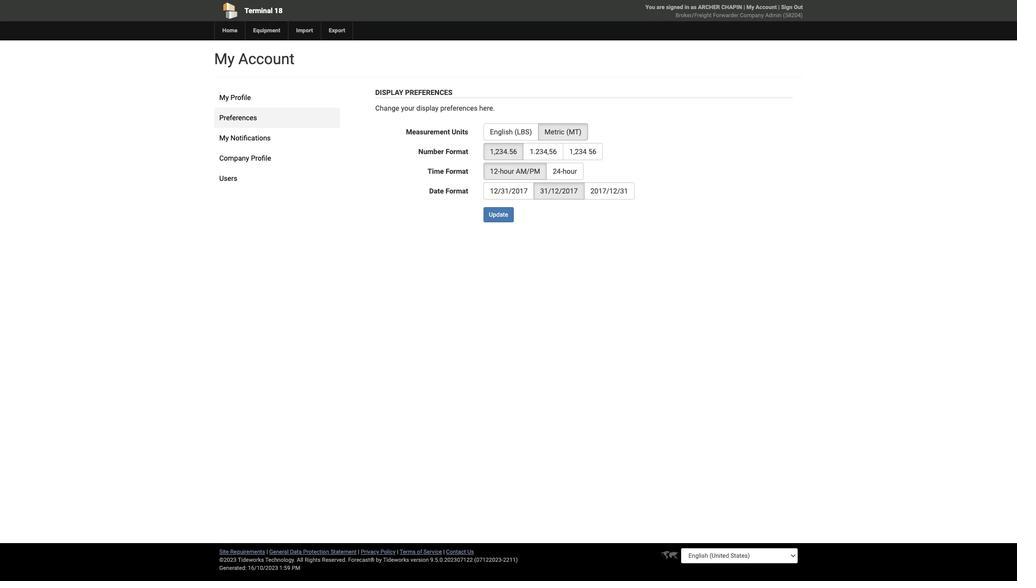 Task type: describe. For each thing, give the bounding box(es) containing it.
you
[[646, 4, 655, 11]]

update button
[[483, 207, 514, 222]]

are
[[657, 4, 665, 11]]

1 vertical spatial company
[[219, 154, 249, 162]]

format for number format
[[446, 148, 468, 156]]

here.
[[479, 104, 495, 112]]

company inside you are signed in as archer chapin | my account | sign out broker/freight forwarder company admin (58204)
[[740, 12, 764, 19]]

my account
[[214, 50, 294, 68]]

company profile
[[219, 154, 271, 162]]

forwarder
[[713, 12, 739, 19]]

contact
[[446, 549, 466, 555]]

56
[[588, 148, 596, 156]]

english
[[490, 128, 513, 136]]

number
[[418, 148, 444, 156]]

generated:
[[219, 565, 247, 571]]

(lbs)
[[515, 128, 532, 136]]

12-hour am/pm
[[490, 167, 540, 175]]

©2023 tideworks
[[219, 557, 264, 563]]

0 horizontal spatial preferences
[[219, 114, 257, 122]]

change
[[375, 104, 399, 112]]

equipment
[[253, 27, 280, 34]]

general data protection statement link
[[269, 549, 357, 555]]

| left general
[[267, 549, 268, 555]]

9.5.0.202307122
[[430, 557, 473, 563]]

my notifications
[[219, 134, 271, 142]]

2211)
[[503, 557, 518, 563]]

24-
[[553, 167, 563, 175]]

(mt)
[[566, 128, 582, 136]]

my profile
[[219, 93, 251, 102]]

home
[[222, 27, 237, 34]]

signed
[[666, 4, 683, 11]]

statement
[[331, 549, 357, 555]]

export
[[329, 27, 345, 34]]

date format
[[429, 187, 468, 195]]

privacy policy link
[[361, 549, 396, 555]]

requirements
[[230, 549, 265, 555]]

admin
[[765, 12, 782, 19]]

(58204)
[[783, 12, 803, 19]]

measurement
[[406, 128, 450, 136]]

terminal 18
[[245, 7, 283, 15]]

terms of service link
[[400, 549, 442, 555]]

users
[[219, 174, 237, 182]]

date
[[429, 187, 444, 195]]

my account link
[[746, 4, 777, 11]]

1,234.56
[[490, 148, 517, 156]]

hour for 24-
[[563, 167, 577, 175]]

my for my account
[[214, 50, 235, 68]]

by
[[376, 557, 382, 563]]

us
[[467, 549, 474, 555]]

sign out link
[[781, 4, 803, 11]]

24-hour
[[553, 167, 577, 175]]

terminal 18 link
[[214, 0, 451, 21]]

tideworks
[[383, 557, 409, 563]]

service
[[424, 549, 442, 555]]

display
[[375, 88, 403, 97]]

hour for 12-
[[500, 167, 514, 175]]

out
[[794, 4, 803, 11]]

policy
[[380, 549, 396, 555]]

format for date format
[[446, 187, 468, 195]]

| left sign
[[778, 4, 780, 11]]

12-
[[490, 167, 500, 175]]

| up tideworks
[[397, 549, 398, 555]]

units
[[452, 128, 468, 136]]

terminal
[[245, 7, 273, 15]]

metric
[[545, 128, 565, 136]]

18
[[274, 7, 283, 15]]

version
[[411, 557, 429, 563]]

sign
[[781, 4, 792, 11]]



Task type: locate. For each thing, give the bounding box(es) containing it.
1 format from the top
[[446, 148, 468, 156]]

equipment link
[[245, 21, 288, 40]]

terms
[[400, 549, 416, 555]]

format
[[446, 148, 468, 156], [446, 167, 468, 175], [446, 187, 468, 195]]

hour down 1,234
[[563, 167, 577, 175]]

1 horizontal spatial preferences
[[405, 88, 452, 97]]

company
[[740, 12, 764, 19], [219, 154, 249, 162]]

rights
[[305, 557, 321, 563]]

0 horizontal spatial account
[[238, 50, 294, 68]]

your
[[401, 104, 415, 112]]

account up the admin
[[756, 4, 777, 11]]

broker/freight
[[676, 12, 712, 19]]

update
[[489, 211, 508, 218]]

(07122023-
[[474, 557, 503, 563]]

profile for my profile
[[231, 93, 251, 102]]

site requirements link
[[219, 549, 265, 555]]

pm
[[292, 565, 300, 571]]

2 vertical spatial format
[[446, 187, 468, 195]]

in
[[685, 4, 689, 11]]

0 vertical spatial company
[[740, 12, 764, 19]]

1 vertical spatial preferences
[[219, 114, 257, 122]]

my for my notifications
[[219, 134, 229, 142]]

account
[[756, 4, 777, 11], [238, 50, 294, 68]]

technology.
[[265, 557, 295, 563]]

profile for company profile
[[251, 154, 271, 162]]

chapin
[[721, 4, 742, 11]]

site requirements | general data protection statement | privacy policy | terms of service | contact us ©2023 tideworks technology. all rights reserved. forecast® by tideworks version 9.5.0.202307122 (07122023-2211) generated: 16/10/2023 1:59 pm
[[219, 549, 518, 571]]

data
[[290, 549, 302, 555]]

you are signed in as archer chapin | my account | sign out broker/freight forwarder company admin (58204)
[[646, 4, 803, 19]]

1,234 56
[[569, 148, 596, 156]]

2 hour from the left
[[563, 167, 577, 175]]

my left notifications
[[219, 134, 229, 142]]

display preferences
[[375, 88, 452, 97]]

0 horizontal spatial hour
[[500, 167, 514, 175]]

format down units
[[446, 148, 468, 156]]

time format
[[428, 167, 468, 175]]

format for time format
[[446, 167, 468, 175]]

archer
[[698, 4, 720, 11]]

1 vertical spatial format
[[446, 167, 468, 175]]

time
[[428, 167, 444, 175]]

my up my notifications
[[219, 93, 229, 102]]

2 format from the top
[[446, 167, 468, 175]]

my down home link
[[214, 50, 235, 68]]

metric (mt)
[[545, 128, 582, 136]]

reserved.
[[322, 557, 347, 563]]

all
[[297, 557, 303, 563]]

preferences up display
[[405, 88, 452, 97]]

2017/12/31
[[590, 187, 628, 195]]

profile up my notifications
[[231, 93, 251, 102]]

1 horizontal spatial account
[[756, 4, 777, 11]]

hour up 12/31/2017
[[500, 167, 514, 175]]

home link
[[214, 21, 245, 40]]

1 horizontal spatial hour
[[563, 167, 577, 175]]

export link
[[321, 21, 353, 40]]

preferences
[[405, 88, 452, 97], [219, 114, 257, 122]]

preferences down my profile
[[219, 114, 257, 122]]

protection
[[303, 549, 329, 555]]

of
[[417, 549, 422, 555]]

preferences
[[440, 104, 478, 112]]

1 hour from the left
[[500, 167, 514, 175]]

as
[[691, 4, 697, 11]]

am/pm
[[516, 167, 540, 175]]

profile down notifications
[[251, 154, 271, 162]]

number format
[[418, 148, 468, 156]]

3 format from the top
[[446, 187, 468, 195]]

account down the equipment link
[[238, 50, 294, 68]]

format right the time
[[446, 167, 468, 175]]

english (lbs)
[[490, 128, 532, 136]]

0 vertical spatial format
[[446, 148, 468, 156]]

1.234,56
[[530, 148, 557, 156]]

profile
[[231, 93, 251, 102], [251, 154, 271, 162]]

privacy
[[361, 549, 379, 555]]

0 vertical spatial account
[[756, 4, 777, 11]]

display
[[416, 104, 439, 112]]

| up "9.5.0.202307122"
[[443, 549, 445, 555]]

1,234
[[569, 148, 587, 156]]

company up users
[[219, 154, 249, 162]]

1 horizontal spatial company
[[740, 12, 764, 19]]

account inside you are signed in as archer chapin | my account | sign out broker/freight forwarder company admin (58204)
[[756, 4, 777, 11]]

hour
[[500, 167, 514, 175], [563, 167, 577, 175]]

| right chapin
[[744, 4, 745, 11]]

|
[[744, 4, 745, 11], [778, 4, 780, 11], [267, 549, 268, 555], [358, 549, 359, 555], [397, 549, 398, 555], [443, 549, 445, 555]]

contact us link
[[446, 549, 474, 555]]

notifications
[[231, 134, 271, 142]]

| up forecast®
[[358, 549, 359, 555]]

0 vertical spatial profile
[[231, 93, 251, 102]]

import link
[[288, 21, 321, 40]]

measurement units
[[406, 128, 468, 136]]

1:59
[[279, 565, 290, 571]]

general
[[269, 549, 289, 555]]

import
[[296, 27, 313, 34]]

my inside you are signed in as archer chapin | my account | sign out broker/freight forwarder company admin (58204)
[[746, 4, 754, 11]]

my for my profile
[[219, 93, 229, 102]]

forecast®
[[348, 557, 375, 563]]

1 vertical spatial profile
[[251, 154, 271, 162]]

my right chapin
[[746, 4, 754, 11]]

1 vertical spatial account
[[238, 50, 294, 68]]

my
[[746, 4, 754, 11], [214, 50, 235, 68], [219, 93, 229, 102], [219, 134, 229, 142]]

0 horizontal spatial company
[[219, 154, 249, 162]]

company down "my account" link
[[740, 12, 764, 19]]

12/31/2017
[[490, 187, 528, 195]]

0 vertical spatial preferences
[[405, 88, 452, 97]]

site
[[219, 549, 229, 555]]

format right date on the top of page
[[446, 187, 468, 195]]

change your display preferences here.
[[375, 104, 495, 112]]

31/12/2017
[[540, 187, 578, 195]]

16/10/2023
[[248, 565, 278, 571]]



Task type: vqa. For each thing, say whether or not it's contained in the screenshot.
1st * from the left
no



